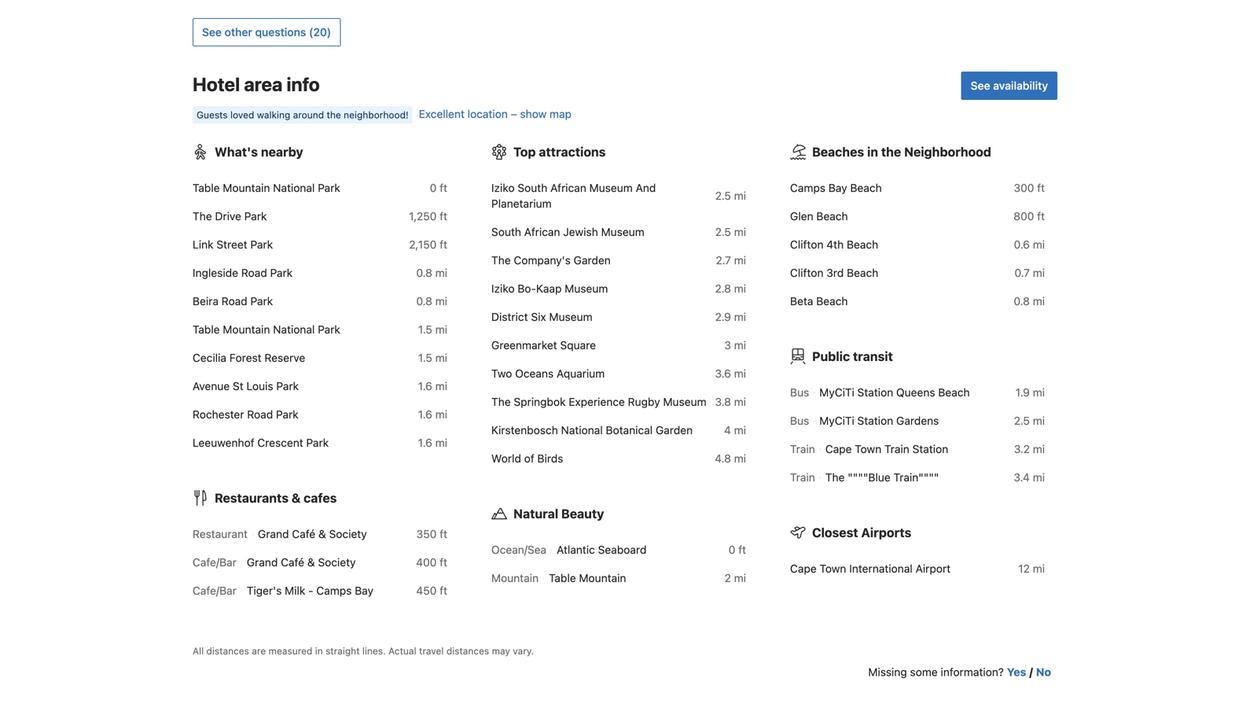 Task type: vqa. For each thing, say whether or not it's contained in the screenshot.


Task type: locate. For each thing, give the bounding box(es) containing it.
cape down closest in the bottom of the page
[[791, 562, 817, 575]]

0 vertical spatial 1.5
[[418, 323, 433, 336]]

1 vertical spatial cape
[[791, 562, 817, 575]]

see left the other
[[202, 26, 222, 39]]

0 horizontal spatial distances
[[207, 645, 249, 656]]

national
[[273, 181, 315, 194], [273, 323, 315, 336], [561, 424, 603, 437]]

1 vertical spatial town
[[820, 562, 847, 575]]

the left drive
[[193, 210, 212, 223]]

district six museum
[[492, 310, 593, 323]]

1 vertical spatial cafe/bar
[[193, 584, 237, 597]]

train up closest in the bottom of the page
[[791, 471, 816, 484]]

3.6 mi
[[716, 367, 747, 380]]

0 horizontal spatial cape
[[791, 562, 817, 575]]

0 vertical spatial 0 ft
[[430, 181, 448, 194]]

garden down rugby on the right
[[656, 424, 693, 437]]

myciti down public at right
[[820, 386, 855, 399]]

2.5 mi for public transit
[[1015, 414, 1046, 427]]

iziko left bo-
[[492, 282, 515, 295]]

4.8
[[715, 452, 732, 465]]

1 vertical spatial bus
[[791, 414, 810, 427]]

south up 'planetarium'
[[518, 181, 548, 194]]

station up myciti station gardens at the right of the page
[[858, 386, 894, 399]]

0 vertical spatial 1.6 mi
[[418, 380, 448, 393]]

museum left and
[[590, 181, 633, 194]]

mountain
[[223, 181, 270, 194], [223, 323, 270, 336], [492, 572, 539, 585], [579, 572, 627, 585]]

the left """"blue
[[826, 471, 845, 484]]

drive
[[215, 210, 242, 223]]

ft
[[440, 181, 448, 194], [1038, 181, 1046, 194], [440, 210, 448, 223], [1038, 210, 1046, 223], [440, 238, 448, 251], [440, 528, 448, 541], [739, 543, 747, 556], [440, 556, 448, 569], [440, 584, 448, 597]]

south down 'planetarium'
[[492, 225, 522, 238]]

0.8 mi
[[417, 266, 448, 279], [417, 295, 448, 308], [1014, 295, 1046, 308]]

cafe/bar
[[193, 556, 237, 569], [193, 584, 237, 597]]

& left cafes
[[292, 491, 301, 506]]

0 horizontal spatial 0
[[430, 181, 437, 194]]

bus right 3.8 mi
[[791, 386, 810, 399]]

cecilia
[[193, 351, 227, 364]]

1.6 mi for avenue st louis park
[[418, 380, 448, 393]]

1 horizontal spatial camps
[[791, 181, 826, 194]]

0 horizontal spatial in
[[315, 645, 323, 656]]

0 vertical spatial cape
[[826, 443, 852, 456]]

society down cafes
[[329, 528, 367, 541]]

missing
[[869, 666, 908, 678]]

1 horizontal spatial 0 ft
[[729, 543, 747, 556]]

link street park
[[193, 238, 273, 251]]

train right 4.8 mi at the right bottom of page
[[791, 443, 816, 456]]

1 vertical spatial iziko
[[492, 282, 515, 295]]

2 myciti from the top
[[820, 414, 855, 427]]

1 1.6 from the top
[[418, 380, 433, 393]]

0 vertical spatial station
[[858, 386, 894, 399]]

0 vertical spatial garden
[[574, 254, 611, 267]]

1 vertical spatial 1.6
[[418, 408, 433, 421]]

0.8 mi for beaches in the neighborhood
[[1014, 295, 1046, 308]]

1.5 mi
[[418, 323, 448, 336], [418, 351, 448, 364]]

1 horizontal spatial the
[[882, 144, 902, 159]]

1,250
[[409, 210, 437, 223]]

1 1.5 mi from the top
[[418, 323, 448, 336]]

1 horizontal spatial see
[[971, 79, 991, 92]]

town down closest in the bottom of the page
[[820, 562, 847, 575]]

garden
[[574, 254, 611, 267], [656, 424, 693, 437]]

the """"blue train""""
[[826, 471, 940, 484]]

excellent location – show map
[[419, 107, 572, 120]]

0 up the 1,250 ft
[[430, 181, 437, 194]]

1.5 mi for table mountain national park
[[418, 323, 448, 336]]

""""blue
[[848, 471, 891, 484]]

1 horizontal spatial garden
[[656, 424, 693, 437]]

mi for iziko bo-kaap museum
[[735, 282, 747, 295]]

0 vertical spatial grand
[[258, 528, 289, 541]]

0 vertical spatial national
[[273, 181, 315, 194]]

cafe/bar down restaurant
[[193, 556, 237, 569]]

vary.
[[513, 645, 534, 656]]

camps right -
[[317, 584, 352, 597]]

kirstenbosch
[[492, 424, 558, 437]]

0.7 mi
[[1015, 266, 1046, 279]]

3.6
[[716, 367, 732, 380]]

glen beach
[[791, 210, 849, 223]]

bay right -
[[355, 584, 374, 597]]

1 table mountain national park from the top
[[193, 181, 341, 194]]

myciti up cape town train station
[[820, 414, 855, 427]]

0 horizontal spatial garden
[[574, 254, 611, 267]]

1 vertical spatial 1.5 mi
[[418, 351, 448, 364]]

see left availability in the right of the page
[[971, 79, 991, 92]]

0 vertical spatial road
[[241, 266, 267, 279]]

aquarium
[[557, 367, 605, 380]]

myciti for myciti station gardens
[[820, 414, 855, 427]]

1 vertical spatial african
[[525, 225, 561, 238]]

society for 400 ft
[[318, 556, 356, 569]]

table down beira
[[193, 323, 220, 336]]

the right the around
[[327, 109, 341, 120]]

cafe/bar for tiger's milk - camps bay
[[193, 584, 237, 597]]

hotel
[[193, 73, 240, 95]]

cafe/bar left tiger's
[[193, 584, 237, 597]]

3
[[725, 339, 732, 352]]

ingleside road park
[[193, 266, 293, 279]]

3 1.6 from the top
[[418, 436, 433, 449]]

2 1.5 from the top
[[418, 351, 433, 364]]

1 vertical spatial 2.5 mi
[[716, 225, 747, 238]]

cape up """"blue
[[826, 443, 852, 456]]

train for cape town train station
[[791, 443, 816, 456]]

café up milk
[[281, 556, 305, 569]]

0 vertical spatial cafe/bar
[[193, 556, 237, 569]]

0 vertical spatial café
[[292, 528, 316, 541]]

0 ft up the 1,250 ft
[[430, 181, 448, 194]]

1 vertical spatial 0
[[729, 543, 736, 556]]

grand down 'restaurants & cafes'
[[258, 528, 289, 541]]

0 vertical spatial in
[[868, 144, 879, 159]]

1 vertical spatial the
[[882, 144, 902, 159]]

2 clifton from the top
[[791, 266, 824, 279]]

the company's garden
[[492, 254, 611, 267]]

road up beira road park
[[241, 266, 267, 279]]

2 horizontal spatial &
[[319, 528, 326, 541]]

station down gardens
[[913, 443, 949, 456]]

distances right all
[[207, 645, 249, 656]]

table mountain national park
[[193, 181, 341, 194], [193, 323, 341, 336]]

iziko
[[492, 181, 515, 194], [492, 282, 515, 295]]

0 up 2 mi
[[729, 543, 736, 556]]

the right beaches
[[882, 144, 902, 159]]

1 horizontal spatial distances
[[447, 645, 490, 656]]

1 vertical spatial grand
[[247, 556, 278, 569]]

0 vertical spatial 0
[[430, 181, 437, 194]]

0 vertical spatial table
[[193, 181, 220, 194]]

2 mi
[[725, 572, 747, 585]]

2 vertical spatial road
[[247, 408, 273, 421]]

grand café & society for restaurant
[[258, 528, 367, 541]]

2 1.6 from the top
[[418, 408, 433, 421]]

1 bus from the top
[[791, 386, 810, 399]]

0 for what's nearby
[[430, 181, 437, 194]]

beach right 3rd
[[847, 266, 879, 279]]

2 iziko from the top
[[492, 282, 515, 295]]

restaurants & cafes
[[215, 491, 337, 506]]

mi for clifton 4th beach
[[1034, 238, 1046, 251]]

1 vertical spatial garden
[[656, 424, 693, 437]]

& up -
[[307, 556, 315, 569]]

what's nearby
[[215, 144, 303, 159]]

2.5
[[716, 189, 732, 202], [716, 225, 732, 238], [1015, 414, 1031, 427]]

mi for cecilia forest reserve
[[436, 351, 448, 364]]

0 vertical spatial town
[[855, 443, 882, 456]]

national up reserve
[[273, 323, 315, 336]]

national down experience
[[561, 424, 603, 437]]

(20)
[[309, 26, 331, 39]]

0 horizontal spatial the
[[327, 109, 341, 120]]

0 vertical spatial bay
[[829, 181, 848, 194]]

1 iziko from the top
[[492, 181, 515, 194]]

450
[[416, 584, 437, 597]]

1 vertical spatial bay
[[355, 584, 374, 597]]

0 vertical spatial african
[[551, 181, 587, 194]]

2.5 for top attractions
[[716, 225, 732, 238]]

park for the drive park
[[244, 210, 267, 223]]

beaches in the neighborhood
[[813, 144, 992, 159]]

african up company's
[[525, 225, 561, 238]]

park for beira road park
[[251, 295, 273, 308]]

0 vertical spatial bus
[[791, 386, 810, 399]]

see inside 'button'
[[971, 79, 991, 92]]

mountain down atlantic seaboard
[[579, 572, 627, 585]]

table up drive
[[193, 181, 220, 194]]

2 vertical spatial national
[[561, 424, 603, 437]]

1 horizontal spatial bay
[[829, 181, 848, 194]]

1 vertical spatial station
[[858, 414, 894, 427]]

town up """"blue
[[855, 443, 882, 456]]

the
[[327, 109, 341, 120], [882, 144, 902, 159]]

mi for the company's garden
[[735, 254, 747, 267]]

show
[[520, 107, 547, 120]]

restaurant
[[193, 528, 248, 541]]

bus right 4 mi
[[791, 414, 810, 427]]

mi for cape town international airport
[[1034, 562, 1046, 575]]

reserve
[[265, 351, 306, 364]]

museum inside iziko south african museum and planetarium
[[590, 181, 633, 194]]

300
[[1014, 181, 1035, 194]]

table mountain national park up cecilia forest reserve
[[193, 323, 341, 336]]

café down cafes
[[292, 528, 316, 541]]

1 vertical spatial 1.6 mi
[[418, 408, 448, 421]]

0 vertical spatial south
[[518, 181, 548, 194]]

1,250 ft
[[409, 210, 448, 223]]

grand café & society down cafes
[[258, 528, 367, 541]]

0 horizontal spatial 0 ft
[[430, 181, 448, 194]]

beta beach
[[791, 295, 848, 308]]

two
[[492, 367, 512, 380]]

table mountain national park down what's nearby
[[193, 181, 341, 194]]

2 table mountain national park from the top
[[193, 323, 341, 336]]

1 vertical spatial 2.5
[[716, 225, 732, 238]]

2 vertical spatial station
[[913, 443, 949, 456]]

museum for jewish
[[602, 225, 645, 238]]

0 vertical spatial clifton
[[791, 238, 824, 251]]

0 vertical spatial 1.5 mi
[[418, 323, 448, 336]]

ft up 2 mi
[[739, 543, 747, 556]]

the
[[193, 210, 212, 223], [492, 254, 511, 267], [492, 395, 511, 408], [826, 471, 845, 484]]

see inside button
[[202, 26, 222, 39]]

road for rochester
[[247, 408, 273, 421]]

3.2 mi
[[1015, 443, 1046, 456]]

1 vertical spatial &
[[319, 528, 326, 541]]

museum right jewish
[[602, 225, 645, 238]]

forest
[[230, 351, 262, 364]]

cafes
[[304, 491, 337, 506]]

table mountain national park for 0 ft
[[193, 181, 341, 194]]

1 vertical spatial road
[[222, 295, 248, 308]]

mi for ingleside road park
[[436, 266, 448, 279]]

0 vertical spatial &
[[292, 491, 301, 506]]

2
[[725, 572, 732, 585]]

1 vertical spatial 0 ft
[[729, 543, 747, 556]]

0 vertical spatial iziko
[[492, 181, 515, 194]]

0 vertical spatial see
[[202, 26, 222, 39]]

2,150 ft
[[409, 238, 448, 251]]

kaap
[[537, 282, 562, 295]]

tiger's milk - camps bay
[[247, 584, 374, 597]]

ft right 400
[[440, 556, 448, 569]]

1 horizontal spatial town
[[855, 443, 882, 456]]

2 cafe/bar from the top
[[193, 584, 237, 597]]

road down louis
[[247, 408, 273, 421]]

grand café & society
[[258, 528, 367, 541], [247, 556, 356, 569]]

1 vertical spatial grand café & society
[[247, 556, 356, 569]]

bay up the glen beach
[[829, 181, 848, 194]]

1 horizontal spatial cape
[[826, 443, 852, 456]]

of
[[524, 452, 535, 465]]

3 1.6 mi from the top
[[418, 436, 448, 449]]

station for queens
[[858, 386, 894, 399]]

mi for avenue st louis park
[[436, 380, 448, 393]]

& down cafes
[[319, 528, 326, 541]]

closest
[[813, 525, 859, 540]]

ft right 1,250
[[440, 210, 448, 223]]

bus for myciti station queens beach
[[791, 386, 810, 399]]

mi for leeuwenhof crescent park
[[436, 436, 448, 449]]

the left company's
[[492, 254, 511, 267]]

café for restaurant
[[292, 528, 316, 541]]

the down the two
[[492, 395, 511, 408]]

natural
[[514, 506, 559, 521]]

bay
[[829, 181, 848, 194], [355, 584, 374, 597]]

& for cafe/bar
[[307, 556, 315, 569]]

museum right kaap
[[565, 282, 608, 295]]

1.6 mi
[[418, 380, 448, 393], [418, 408, 448, 421], [418, 436, 448, 449]]

0.6 mi
[[1015, 238, 1046, 251]]

african inside iziko south african museum and planetarium
[[551, 181, 587, 194]]

in left straight
[[315, 645, 323, 656]]

cape town international airport
[[791, 562, 951, 575]]

in right beaches
[[868, 144, 879, 159]]

2 vertical spatial 1.6
[[418, 436, 433, 449]]

2 vertical spatial 1.6 mi
[[418, 436, 448, 449]]

botanical
[[606, 424, 653, 437]]

ft right the 800
[[1038, 210, 1046, 223]]

grand café & society up milk
[[247, 556, 356, 569]]

0.6
[[1015, 238, 1031, 251]]

clifton left 3rd
[[791, 266, 824, 279]]

clifton left 4th
[[791, 238, 824, 251]]

camps up glen
[[791, 181, 826, 194]]

greenmarket
[[492, 339, 558, 352]]

distances left may
[[447, 645, 490, 656]]

street
[[217, 238, 248, 251]]

0 vertical spatial 2.5
[[716, 189, 732, 202]]

1 vertical spatial national
[[273, 323, 315, 336]]

area
[[244, 73, 283, 95]]

1 1.5 from the top
[[418, 323, 433, 336]]

station up cape town train station
[[858, 414, 894, 427]]

0 ft for what's nearby
[[430, 181, 448, 194]]

1 horizontal spatial 0
[[729, 543, 736, 556]]

1 vertical spatial table
[[193, 323, 220, 336]]

0 ft up 2 mi
[[729, 543, 747, 556]]

1 horizontal spatial &
[[307, 556, 315, 569]]

1.6 mi for leeuwenhof crescent park
[[418, 436, 448, 449]]

0.8
[[417, 266, 433, 279], [417, 295, 433, 308], [1014, 295, 1031, 308]]

1 clifton from the top
[[791, 238, 824, 251]]

road right beira
[[222, 295, 248, 308]]

0 horizontal spatial camps
[[317, 584, 352, 597]]

2 vertical spatial table
[[549, 572, 576, 585]]

0 horizontal spatial see
[[202, 26, 222, 39]]

st
[[233, 380, 244, 393]]

1.5 mi for cecilia forest reserve
[[418, 351, 448, 364]]

mi for district six museum
[[735, 310, 747, 323]]

1 vertical spatial table mountain national park
[[193, 323, 341, 336]]

iziko up 'planetarium'
[[492, 181, 515, 194]]

& for restaurant
[[319, 528, 326, 541]]

0 vertical spatial society
[[329, 528, 367, 541]]

mi for the springbok experience rugby museum
[[735, 395, 747, 408]]

1 distances from the left
[[207, 645, 249, 656]]

link
[[193, 238, 214, 251]]

society up tiger's milk - camps bay
[[318, 556, 356, 569]]

2.7
[[716, 254, 732, 267]]

2 vertical spatial &
[[307, 556, 315, 569]]

1 vertical spatial clifton
[[791, 266, 824, 279]]

0 horizontal spatial town
[[820, 562, 847, 575]]

1 myciti from the top
[[820, 386, 855, 399]]

1 vertical spatial café
[[281, 556, 305, 569]]

1 vertical spatial society
[[318, 556, 356, 569]]

1 vertical spatial 1.5
[[418, 351, 433, 364]]

400 ft
[[416, 556, 448, 569]]

0 vertical spatial 1.6
[[418, 380, 433, 393]]

national down nearby
[[273, 181, 315, 194]]

1 horizontal spatial in
[[868, 144, 879, 159]]

2 1.6 mi from the top
[[418, 408, 448, 421]]

beach right 4th
[[847, 238, 879, 251]]

park for rochester road park
[[276, 408, 299, 421]]

1 1.6 mi from the top
[[418, 380, 448, 393]]

south inside iziko south african museum and planetarium
[[518, 181, 548, 194]]

1 vertical spatial camps
[[317, 584, 352, 597]]

1 vertical spatial see
[[971, 79, 991, 92]]

0 vertical spatial myciti
[[820, 386, 855, 399]]

greenmarket square
[[492, 339, 596, 352]]

african down attractions
[[551, 181, 587, 194]]

-
[[309, 584, 314, 597]]

0 vertical spatial grand café & society
[[258, 528, 367, 541]]

grand up tiger's
[[247, 556, 278, 569]]

mi for kirstenbosch national botanical garden
[[735, 424, 747, 437]]

gardens
[[897, 414, 940, 427]]

table down "atlantic" at left
[[549, 572, 576, 585]]

1 cafe/bar from the top
[[193, 556, 237, 569]]

garden down jewish
[[574, 254, 611, 267]]

airports
[[862, 525, 912, 540]]

town for international
[[820, 562, 847, 575]]

1 vertical spatial myciti
[[820, 414, 855, 427]]

cafe/bar for grand café & society
[[193, 556, 237, 569]]

2 bus from the top
[[791, 414, 810, 427]]

2 1.5 mi from the top
[[418, 351, 448, 364]]

2.5 for public transit
[[1015, 414, 1031, 427]]

mountain up the drive park
[[223, 181, 270, 194]]

beach up the clifton 4th beach
[[817, 210, 849, 223]]

table for 0 ft
[[193, 181, 220, 194]]

0 horizontal spatial &
[[292, 491, 301, 506]]

2 vertical spatial 2.5 mi
[[1015, 414, 1046, 427]]

0 vertical spatial table mountain national park
[[193, 181, 341, 194]]

2 vertical spatial 2.5
[[1015, 414, 1031, 427]]

museum for african
[[590, 181, 633, 194]]

café for cafe/bar
[[281, 556, 305, 569]]

park for ingleside road park
[[270, 266, 293, 279]]

iziko inside iziko south african museum and planetarium
[[492, 181, 515, 194]]

0 ft for natural beauty
[[729, 543, 747, 556]]



Task type: describe. For each thing, give the bounding box(es) containing it.
town for train
[[855, 443, 882, 456]]

3.8 mi
[[715, 395, 747, 408]]

0 for natural beauty
[[729, 543, 736, 556]]

mi for iziko south african museum and planetarium
[[735, 189, 747, 202]]

800
[[1014, 210, 1035, 223]]

are
[[252, 645, 266, 656]]

0.8 for what's nearby
[[417, 295, 433, 308]]

planetarium
[[492, 197, 552, 210]]

beach right queens
[[939, 386, 971, 399]]

two oceans aquarium
[[492, 367, 605, 380]]

international
[[850, 562, 913, 575]]

park for leeuwenhof crescent park
[[306, 436, 329, 449]]

table for 1.5 mi
[[193, 323, 220, 336]]

district
[[492, 310, 528, 323]]

top attractions
[[514, 144, 606, 159]]

guests
[[197, 109, 228, 120]]

myciti for myciti station queens beach
[[820, 386, 855, 399]]

cape for cape town train station
[[826, 443, 852, 456]]

see availability
[[971, 79, 1049, 92]]

grand café & society for cafe/bar
[[247, 556, 356, 569]]

museum left 3.8
[[664, 395, 707, 408]]

guests loved walking around the neighborhood!
[[197, 109, 409, 120]]

beta
[[791, 295, 814, 308]]

clifton for clifton 3rd beach
[[791, 266, 824, 279]]

grand for cafe/bar
[[247, 556, 278, 569]]

measured
[[269, 645, 313, 656]]

2.9
[[716, 310, 732, 323]]

train up the """"blue train""""
[[885, 443, 910, 456]]

around
[[293, 109, 324, 120]]

station for gardens
[[858, 414, 894, 427]]

table mountain
[[549, 572, 627, 585]]

straight
[[326, 645, 360, 656]]

information?
[[941, 666, 1005, 678]]

3 mi
[[725, 339, 747, 352]]

milk
[[285, 584, 306, 597]]

ft right 450 at the left of the page
[[440, 584, 448, 597]]

leeuwenhof
[[193, 436, 255, 449]]

yes button
[[1008, 664, 1027, 680]]

mi for clifton 3rd beach
[[1034, 266, 1046, 279]]

0 vertical spatial the
[[327, 109, 341, 120]]

0 horizontal spatial bay
[[355, 584, 374, 597]]

mi for beta beach
[[1034, 295, 1046, 308]]

other
[[225, 26, 252, 39]]

ft right "350"
[[440, 528, 448, 541]]

queens
[[897, 386, 936, 399]]

mi for beira road park
[[436, 295, 448, 308]]

clifton for clifton 4th beach
[[791, 238, 824, 251]]

south african jewish museum
[[492, 225, 645, 238]]

beira
[[193, 295, 219, 308]]

see availability button
[[962, 72, 1058, 100]]

450 ft
[[416, 584, 448, 597]]

camps bay beach
[[791, 181, 883, 194]]

0.8 for beaches in the neighborhood
[[1014, 295, 1031, 308]]

mi for greenmarket square
[[735, 339, 747, 352]]

oceans
[[515, 367, 554, 380]]

ft right 300
[[1038, 181, 1046, 194]]

avenue
[[193, 380, 230, 393]]

beach down clifton 3rd beach
[[817, 295, 848, 308]]

0 vertical spatial 2.5 mi
[[716, 189, 747, 202]]

12
[[1019, 562, 1031, 575]]

restaurants
[[215, 491, 289, 506]]

road for beira
[[222, 295, 248, 308]]

the for the springbok experience rugby museum
[[492, 395, 511, 408]]

grand for restaurant
[[258, 528, 289, 541]]

world of birds
[[492, 452, 564, 465]]

myciti station gardens
[[820, 414, 940, 427]]

the springbok experience rugby museum
[[492, 395, 707, 408]]

square
[[561, 339, 596, 352]]

neighborhood!
[[344, 109, 409, 120]]

mi for two oceans aquarium
[[735, 367, 747, 380]]

bo-
[[518, 282, 537, 295]]

1.6 for avenue st louis park
[[418, 380, 433, 393]]

0 vertical spatial camps
[[791, 181, 826, 194]]

3rd
[[827, 266, 844, 279]]

mi for table mountain national park
[[436, 323, 448, 336]]

2.7 mi
[[716, 254, 747, 267]]

society for 350 ft
[[329, 528, 367, 541]]

museum up square on the top of page
[[550, 310, 593, 323]]

road for ingleside
[[241, 266, 267, 279]]

mi for south african jewish museum
[[735, 225, 747, 238]]

nearby
[[261, 144, 303, 159]]

train for the """"blue train""""
[[791, 471, 816, 484]]

1 vertical spatial south
[[492, 225, 522, 238]]

excellent
[[419, 107, 465, 120]]

beauty
[[562, 506, 605, 521]]

iziko for iziko bo-kaap museum
[[492, 282, 515, 295]]

clifton 4th beach
[[791, 238, 879, 251]]

myciti station queens beach
[[820, 386, 971, 399]]

3.4 mi
[[1014, 471, 1046, 484]]

jewish
[[564, 225, 599, 238]]

missing some information? yes / no
[[869, 666, 1052, 678]]

the drive park
[[193, 210, 267, 223]]

what's
[[215, 144, 258, 159]]

ft up the 1,250 ft
[[440, 181, 448, 194]]

1 vertical spatial in
[[315, 645, 323, 656]]

2.8
[[716, 282, 732, 295]]

cape for cape town international airport
[[791, 562, 817, 575]]

see for see other questions (20)
[[202, 26, 222, 39]]

1.6 for leeuwenhof crescent park
[[418, 436, 433, 449]]

1.6 for rochester road park
[[418, 408, 433, 421]]

2.5 mi for top attractions
[[716, 225, 747, 238]]

airport
[[916, 562, 951, 575]]

ft right the 2,150 at the top of page
[[440, 238, 448, 251]]

4
[[725, 424, 732, 437]]

400
[[416, 556, 437, 569]]

0.7
[[1015, 266, 1031, 279]]

bus for myciti station gardens
[[791, 414, 810, 427]]

table mountain national park for 1.5 mi
[[193, 323, 341, 336]]

see other questions (20)
[[202, 26, 331, 39]]

mi for rochester road park
[[436, 408, 448, 421]]

mountain up forest
[[223, 323, 270, 336]]

iziko south african museum and planetarium
[[492, 181, 656, 210]]

3.8
[[715, 395, 732, 408]]

mi for world of birds
[[735, 452, 747, 465]]

beira road park
[[193, 295, 273, 308]]

national for 1.5 mi
[[273, 323, 315, 336]]

all
[[193, 645, 204, 656]]

top
[[514, 144, 536, 159]]

2,150
[[409, 238, 437, 251]]

questions
[[255, 26, 306, 39]]

beach down beaches
[[851, 181, 883, 194]]

iziko bo-kaap museum
[[492, 282, 608, 295]]

3.2
[[1015, 443, 1031, 456]]

1.5 for table mountain national park
[[418, 323, 433, 336]]

leeuwenhof crescent park
[[193, 436, 329, 449]]

cape town train station
[[826, 443, 949, 456]]

national for 0 ft
[[273, 181, 315, 194]]

birds
[[538, 452, 564, 465]]

some
[[911, 666, 938, 678]]

the for the drive park
[[193, 210, 212, 223]]

hotel area info
[[193, 73, 320, 95]]

train""""
[[894, 471, 940, 484]]

walking
[[257, 109, 291, 120]]

actual
[[389, 645, 417, 656]]

iziko for iziko south african museum and planetarium
[[492, 181, 515, 194]]

natural beauty
[[514, 506, 605, 521]]

louis
[[247, 380, 273, 393]]

the for the company's garden
[[492, 254, 511, 267]]

see for see availability
[[971, 79, 991, 92]]

yes
[[1008, 666, 1027, 678]]

the for the """"blue train""""
[[826, 471, 845, 484]]

mountain down ocean/sea
[[492, 572, 539, 585]]

1.6 mi for rochester road park
[[418, 408, 448, 421]]

springbok
[[514, 395, 566, 408]]

0.8 mi for what's nearby
[[417, 295, 448, 308]]

park for link street park
[[251, 238, 273, 251]]

1.5 for cecilia forest reserve
[[418, 351, 433, 364]]

atlantic
[[557, 543, 595, 556]]

seaboard
[[598, 543, 647, 556]]

travel
[[419, 645, 444, 656]]

museum for kaap
[[565, 282, 608, 295]]

six
[[531, 310, 547, 323]]

attractions
[[539, 144, 606, 159]]

2 distances from the left
[[447, 645, 490, 656]]

beaches
[[813, 144, 865, 159]]



